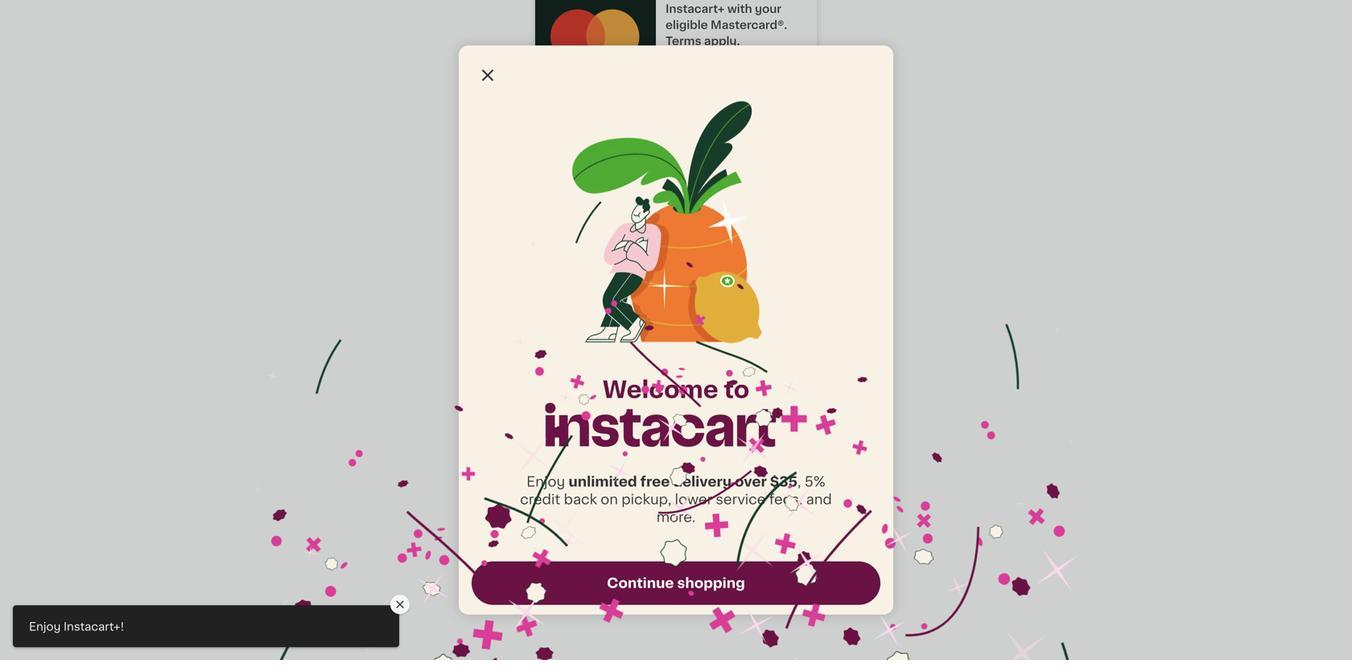 Task type: describe. For each thing, give the bounding box(es) containing it.
join instacart+ and get peacock at no extra cost. terms apply.
[[666, 143, 802, 187]]

apply.
[[703, 332, 739, 343]]

extra
[[751, 159, 781, 171]]

with inside the get up to 12 months of free delivery with chase
[[741, 315, 766, 327]]

back
[[564, 493, 597, 506]]

to inside the get up to 12 months of free delivery with chase
[[708, 299, 720, 311]]

get
[[780, 143, 800, 154]]

continue shopping button
[[472, 561, 881, 605]]

shopping
[[677, 576, 745, 590]]

close toast image
[[394, 598, 407, 611]]

12
[[723, 299, 734, 311]]

welcome to
[[603, 378, 750, 401]]

months
[[737, 299, 782, 311]]

at
[[719, 159, 730, 171]]

of
[[784, 299, 796, 311]]

$35
[[770, 475, 798, 489]]

join
[[666, 143, 691, 154]]

continue shopping
[[607, 576, 745, 590]]

enjoy instacart+!
[[29, 621, 124, 632]]

instacart+!
[[64, 621, 124, 632]]

more
[[701, 201, 731, 212]]

costco
[[742, 488, 784, 499]]

get up to 12 months of free delivery with chase
[[666, 299, 806, 327]]

redeem for fourth redeem button from the top
[[666, 517, 715, 528]]

free inside "welcome to" 'dialog'
[[641, 475, 670, 489]]

fees,
[[769, 493, 803, 506]]

enjoy for enjoy $20 off your instacart+ membership renewal with costco
[[666, 456, 698, 467]]

1 redeem button from the top
[[666, 348, 807, 374]]

terms inside terms apply.
[[666, 332, 700, 343]]

unlimited
[[569, 475, 637, 489]]

apply.
[[736, 175, 772, 187]]

3 redeem button from the top
[[666, 505, 807, 530]]

your
[[746, 456, 772, 467]]

renewal
[[666, 488, 711, 499]]

redeem for second redeem button from the top
[[666, 361, 715, 372]]

no
[[733, 159, 748, 171]]

on
[[601, 493, 618, 506]]

5%
[[805, 475, 826, 489]]



Task type: locate. For each thing, give the bounding box(es) containing it.
instacart+
[[694, 143, 753, 154], [666, 472, 725, 483]]

redeem button down lower
[[666, 514, 715, 530]]

1 vertical spatial delivery
[[673, 475, 732, 489]]

1 vertical spatial free
[[641, 475, 670, 489]]

instacart+ inside join instacart+ and get peacock at no extra cost. terms apply.
[[694, 143, 753, 154]]

cost.
[[666, 175, 695, 187]]

enjoy
[[666, 456, 698, 467], [527, 475, 565, 489], [29, 621, 61, 632]]

service
[[716, 493, 766, 506]]

and inside join instacart+ and get peacock at no extra cost. terms apply.
[[756, 143, 777, 154]]

over
[[735, 475, 767, 489]]

pickup,
[[622, 493, 672, 506]]

1 horizontal spatial and
[[806, 493, 832, 506]]

0 vertical spatial delivery
[[692, 315, 739, 327]]

enjoy left "instacart+!"
[[29, 621, 61, 632]]

enjoy for enjoy instacart+!
[[29, 621, 61, 632]]

redeem button down costco
[[666, 505, 807, 530]]

to left 12
[[708, 299, 720, 311]]

to
[[708, 299, 720, 311], [724, 378, 750, 401]]

enjoy inside enjoy $20 off your instacart+ membership renewal with costco
[[666, 456, 698, 467]]

0 vertical spatial free
[[666, 315, 689, 327]]

instacart plus image
[[545, 403, 807, 447]]

delivery inside "welcome to" 'dialog'
[[673, 475, 732, 489]]

continue
[[607, 576, 674, 590]]

get
[[666, 299, 687, 311]]

0 horizontal spatial to
[[708, 299, 720, 311]]

delivery
[[692, 315, 739, 327], [673, 475, 732, 489]]

redeem up welcome to
[[666, 361, 715, 372]]

learn more
[[666, 201, 731, 212]]

0 vertical spatial to
[[708, 299, 720, 311]]

terms inside join instacart+ and get peacock at no extra cost. terms apply.
[[698, 175, 733, 187]]

1 horizontal spatial with
[[741, 315, 766, 327]]

0 horizontal spatial with
[[714, 488, 739, 499]]

0 vertical spatial terms
[[698, 175, 733, 187]]

membership
[[728, 472, 801, 483]]

terms
[[698, 175, 733, 187], [666, 332, 700, 343]]

1 horizontal spatial enjoy
[[527, 475, 565, 489]]

1 vertical spatial instacart+
[[666, 472, 725, 483]]

learn more button
[[666, 199, 807, 215]]

1 vertical spatial redeem
[[666, 517, 715, 528]]

lower
[[675, 493, 712, 506]]

enjoy inside "welcome to" 'dialog'
[[527, 475, 565, 489]]

2 redeem from the top
[[666, 517, 715, 528]]

,
[[798, 475, 801, 489]]

and down 5%
[[806, 493, 832, 506]]

redeem button down apply.
[[666, 348, 807, 374]]

free inside the get up to 12 months of free delivery with chase
[[666, 315, 689, 327]]

chase
[[769, 315, 806, 327]]

enjoy up credit
[[527, 475, 565, 489]]

0 vertical spatial enjoy
[[666, 456, 698, 467]]

enjoy unlimited free delivery over $35
[[527, 475, 798, 489]]

with down off
[[714, 488, 739, 499]]

0 vertical spatial with
[[741, 315, 766, 327]]

and
[[756, 143, 777, 154], [806, 493, 832, 506]]

delivery up apply.
[[692, 315, 739, 327]]

1 vertical spatial enjoy
[[527, 475, 565, 489]]

up
[[690, 299, 705, 311]]

2 redeem button from the top
[[666, 358, 715, 374]]

1 horizontal spatial to
[[724, 378, 750, 401]]

terms down get
[[666, 332, 700, 343]]

learn
[[666, 201, 699, 212]]

to inside "welcome to" 'dialog'
[[724, 378, 750, 401]]

1 redeem from the top
[[666, 361, 715, 372]]

, 5% credit back on pickup, lower service fees, and more.
[[520, 475, 836, 524]]

terms down at
[[698, 175, 733, 187]]

$20
[[701, 456, 724, 467]]

enjoy $20 off your instacart+ membership renewal with costco
[[666, 456, 804, 499]]

enjoy up enjoy unlimited free delivery over $35
[[666, 456, 698, 467]]

0 vertical spatial redeem
[[666, 361, 715, 372]]

to down apply.
[[724, 378, 750, 401]]

0 horizontal spatial enjoy
[[29, 621, 61, 632]]

0 horizontal spatial and
[[756, 143, 777, 154]]

with inside enjoy $20 off your instacart+ membership renewal with costco
[[714, 488, 739, 499]]

1 vertical spatial and
[[806, 493, 832, 506]]

more.
[[657, 510, 696, 524]]

enjoy for enjoy unlimited free delivery over $35
[[527, 475, 565, 489]]

free down get
[[666, 315, 689, 327]]

redeem
[[666, 361, 715, 372], [666, 517, 715, 528]]

2 horizontal spatial enjoy
[[666, 456, 698, 467]]

instacart+ up 'renewal'
[[666, 472, 725, 483]]

delivery inside the get up to 12 months of free delivery with chase
[[692, 315, 739, 327]]

free
[[666, 315, 689, 327], [641, 475, 670, 489]]

and up extra
[[756, 143, 777, 154]]

welcome
[[603, 378, 718, 401]]

1 vertical spatial terms
[[666, 332, 700, 343]]

free up pickup,
[[641, 475, 670, 489]]

with down months
[[741, 315, 766, 327]]

1 vertical spatial with
[[714, 488, 739, 499]]

1 vertical spatial to
[[724, 378, 750, 401]]

0 vertical spatial and
[[756, 143, 777, 154]]

4 redeem button from the top
[[666, 514, 715, 530]]

redeem button up welcome to
[[666, 358, 715, 374]]

instacart+ up at
[[694, 143, 753, 154]]

terms apply.
[[666, 315, 809, 343]]

credit
[[520, 493, 561, 506]]

instacart+ inside enjoy $20 off your instacart+ membership renewal with costco
[[666, 472, 725, 483]]

with
[[741, 315, 766, 327], [714, 488, 739, 499]]

delivery up lower
[[673, 475, 732, 489]]

2 vertical spatial enjoy
[[29, 621, 61, 632]]

redeem down lower
[[666, 517, 715, 528]]

off
[[726, 456, 743, 467]]

and inside , 5% credit back on pickup, lower service fees, and more.
[[806, 493, 832, 506]]

0 vertical spatial instacart+
[[694, 143, 753, 154]]

welcome to dialog
[[459, 45, 894, 615]]

redeem button
[[666, 348, 807, 374], [666, 358, 715, 374], [666, 505, 807, 530], [666, 514, 715, 530]]

peacock
[[666, 159, 716, 171]]



Task type: vqa. For each thing, say whether or not it's contained in the screenshot.
Terms Apply.
yes



